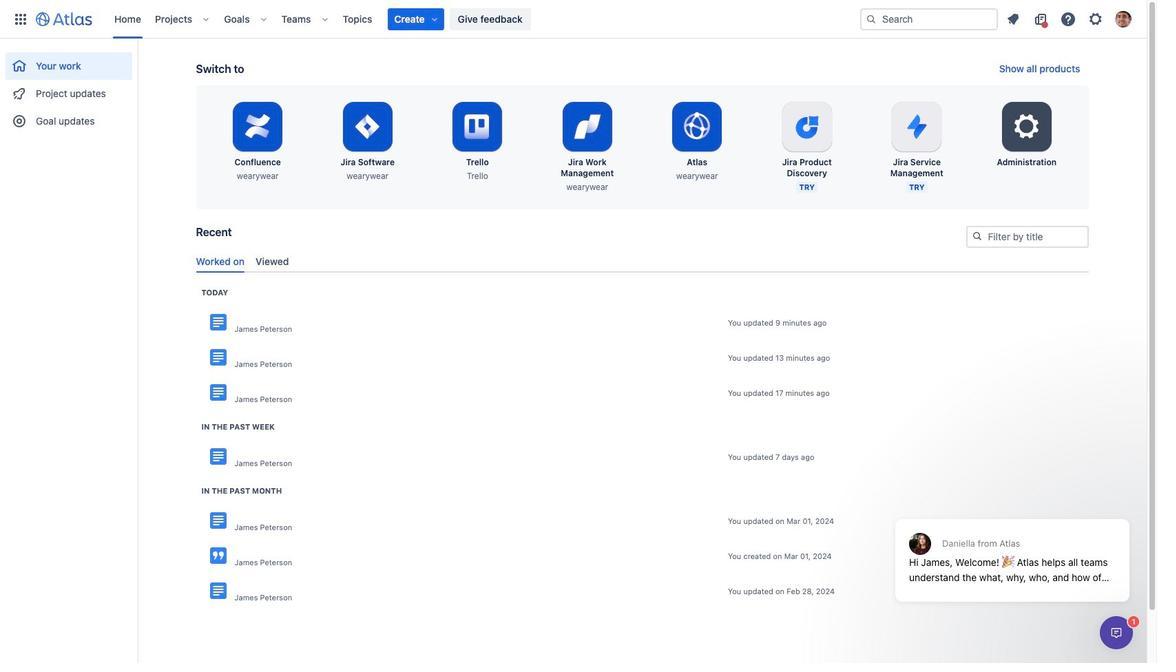 Task type: describe. For each thing, give the bounding box(es) containing it.
switch to... image
[[12, 11, 29, 27]]

settings image
[[1011, 110, 1044, 143]]

top element
[[8, 0, 861, 38]]

1 confluence image from the top
[[210, 314, 226, 331]]

3 confluence image from the top
[[210, 449, 226, 465]]

search image
[[972, 231, 983, 242]]

2 heading from the top
[[202, 422, 275, 433]]

notifications image
[[1005, 11, 1022, 27]]

3 heading from the top
[[202, 486, 282, 497]]

Search field
[[861, 8, 998, 30]]

settings image
[[1088, 11, 1105, 27]]

4 confluence image from the top
[[210, 548, 226, 565]]

account image
[[1116, 11, 1132, 27]]

2 confluence image from the top
[[210, 385, 226, 401]]

help image
[[1060, 11, 1077, 27]]

search image
[[866, 13, 877, 24]]



Task type: vqa. For each thing, say whether or not it's contained in the screenshot.
heading
yes



Task type: locate. For each thing, give the bounding box(es) containing it.
banner
[[0, 0, 1147, 39]]

0 vertical spatial heading
[[202, 287, 228, 298]]

2 vertical spatial confluence image
[[210, 583, 226, 600]]

Filter by title field
[[968, 227, 1088, 247]]

group
[[6, 39, 132, 139]]

dialog
[[889, 486, 1137, 613]]

tab list
[[191, 250, 1095, 273]]

1 vertical spatial heading
[[202, 422, 275, 433]]

1 confluence image from the top
[[210, 350, 226, 366]]

heading
[[202, 287, 228, 298], [202, 422, 275, 433], [202, 486, 282, 497]]

0 vertical spatial confluence image
[[210, 350, 226, 366]]

confluence image
[[210, 314, 226, 331], [210, 385, 226, 401], [210, 449, 226, 465], [210, 548, 226, 565]]

3 confluence image from the top
[[210, 583, 226, 600]]

1 vertical spatial confluence image
[[210, 513, 226, 529]]

2 vertical spatial heading
[[202, 486, 282, 497]]

2 confluence image from the top
[[210, 513, 226, 529]]

confluence image
[[210, 350, 226, 366], [210, 513, 226, 529], [210, 583, 226, 600]]

1 heading from the top
[[202, 287, 228, 298]]



